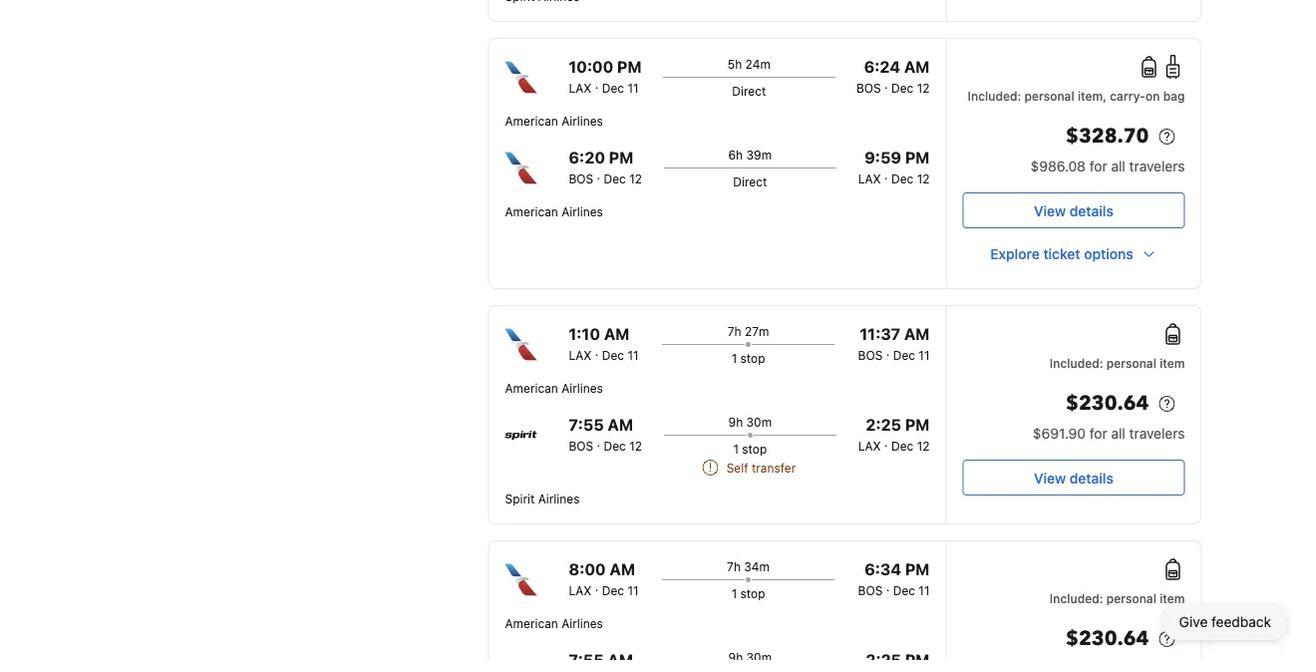 Task type: describe. For each thing, give the bounding box(es) containing it.
give feedback button
[[1163, 604, 1287, 640]]

transfer
[[752, 461, 796, 475]]

10:00 pm lax . dec 11
[[569, 57, 642, 95]]

explore ticket options
[[990, 246, 1133, 262]]

7h 34m
[[727, 559, 770, 573]]

$328.70 region
[[963, 121, 1185, 157]]

stop for 11:37 am
[[740, 351, 765, 365]]

american for 10:00 pm
[[505, 114, 558, 128]]

item for 6:34 pm
[[1160, 591, 1185, 605]]

explore
[[990, 246, 1040, 262]]

feedback
[[1211, 614, 1271, 630]]

self transfer
[[726, 461, 796, 475]]

lax for 2:25 pm
[[858, 439, 881, 453]]

5h 24m
[[728, 57, 771, 71]]

pm for 2:25 pm
[[905, 415, 930, 434]]

american airlines for 8:00
[[505, 616, 603, 630]]

details for $328.70
[[1070, 202, 1114, 219]]

. for 1:10
[[595, 344, 599, 358]]

34m
[[744, 559, 770, 573]]

airlines for 8:00
[[561, 616, 603, 630]]

american for 1:10 am
[[505, 381, 558, 395]]

7:55
[[569, 415, 604, 434]]

12 for 9:59 pm
[[917, 171, 930, 185]]

details for $230.64
[[1070, 470, 1114, 486]]

1 for 7:55 am
[[733, 442, 739, 456]]

direct for 10:00 pm
[[732, 84, 766, 98]]

view for $230.64
[[1034, 470, 1066, 486]]

view details button for $230.64
[[963, 460, 1185, 496]]

2:25
[[866, 415, 901, 434]]

bos for 6:20 pm
[[569, 171, 593, 185]]

lax for 8:00 am
[[569, 583, 592, 597]]

8:00
[[569, 560, 606, 579]]

6:20 pm bos . dec 12
[[569, 148, 642, 185]]

bos for 6:34 pm
[[858, 583, 883, 597]]

all for $230.64
[[1111, 425, 1125, 442]]

item,
[[1078, 89, 1107, 103]]

1 $230.64 region from the top
[[963, 388, 1185, 424]]

6:24
[[864, 57, 900, 76]]

included: personal item for pm
[[1050, 591, 1185, 605]]

stop for 6:34 pm
[[740, 586, 765, 600]]

bag
[[1163, 89, 1185, 103]]

1:10 am lax . dec 11
[[569, 325, 639, 362]]

am for 6:24 am
[[904, 57, 930, 76]]

7h for 8:00 am
[[727, 559, 741, 573]]

dec for 6:24
[[891, 81, 914, 95]]

options
[[1084, 246, 1133, 262]]

carry-
[[1110, 89, 1146, 103]]

. for 7:55
[[597, 435, 600, 449]]

10:00
[[569, 57, 613, 76]]

give feedback
[[1179, 614, 1271, 630]]

. for 2:25
[[884, 435, 888, 449]]

39m
[[746, 148, 772, 162]]

. for 8:00
[[595, 579, 599, 593]]

$328.70
[[1066, 123, 1149, 150]]

9h 30m
[[728, 415, 772, 429]]

american airlines for 10:00
[[505, 114, 603, 128]]

bos for 7:55 am
[[569, 439, 593, 453]]

30m
[[746, 415, 772, 429]]

$986.08 for all travelers
[[1030, 158, 1185, 174]]

dec for 2:25
[[891, 439, 914, 453]]

pm for 10:00 pm
[[617, 57, 642, 76]]

view for $328.70
[[1034, 202, 1066, 219]]

dec for 6:20
[[604, 171, 626, 185]]

view details for $328.70
[[1034, 202, 1114, 219]]

included: personal item, carry-on bag
[[968, 89, 1185, 103]]

11 for 1:10 am
[[628, 348, 639, 362]]

dec for 11:37
[[893, 348, 915, 362]]

bos for 6:24 am
[[856, 81, 881, 95]]

6:24 am bos . dec 12
[[856, 57, 930, 95]]

. for 6:20
[[597, 167, 600, 181]]

1 for 8:00 am
[[731, 586, 737, 600]]

1 for 1:10 am
[[731, 351, 737, 365]]

american airlines for 1:10
[[505, 381, 603, 395]]

1 stop for 2:25
[[733, 442, 767, 456]]

personal for $328.70
[[1024, 89, 1074, 103]]

lax for 1:10 am
[[569, 348, 592, 362]]

airlines right the spirit
[[538, 492, 580, 505]]

12 for 7:55 am
[[629, 439, 642, 453]]

ticket
[[1043, 246, 1080, 262]]

view details for $230.64
[[1034, 470, 1114, 486]]

1 stop for 6:34
[[731, 586, 765, 600]]

included: for $328.70
[[968, 89, 1021, 103]]

11:37 am bos . dec 11
[[858, 325, 930, 362]]

11 for 10:00 pm
[[628, 81, 639, 95]]

for for $328.70
[[1089, 158, 1107, 174]]

direct for 6:20 pm
[[733, 174, 767, 188]]

27m
[[745, 324, 769, 338]]

self
[[726, 461, 748, 475]]

7:55 am bos . dec 12
[[569, 415, 642, 453]]



Task type: locate. For each thing, give the bounding box(es) containing it.
1 stop for 11:37
[[731, 351, 765, 365]]

lax
[[569, 81, 592, 95], [858, 171, 881, 185], [569, 348, 592, 362], [858, 439, 881, 453], [569, 583, 592, 597]]

view details button up explore ticket options button
[[963, 192, 1185, 228]]

give
[[1179, 614, 1208, 630]]

stop down 34m
[[740, 586, 765, 600]]

1 up self
[[733, 442, 739, 456]]

for
[[1089, 158, 1107, 174], [1089, 425, 1107, 442]]

travelers right $691.90
[[1129, 425, 1185, 442]]

4 american airlines from the top
[[505, 616, 603, 630]]

dec down 11:37
[[893, 348, 915, 362]]

12 inside 9:59 pm lax . dec 12
[[917, 171, 930, 185]]

direct down '6h 39m'
[[733, 174, 767, 188]]

3 american from the top
[[505, 381, 558, 395]]

american airlines
[[505, 114, 603, 128], [505, 204, 603, 218], [505, 381, 603, 395], [505, 616, 603, 630]]

$230.64 region
[[963, 388, 1185, 424], [963, 623, 1185, 659]]

airlines for 1:10
[[561, 381, 603, 395]]

. down 6:20
[[597, 167, 600, 181]]

airlines up 6:20
[[561, 114, 603, 128]]

1 vertical spatial stop
[[742, 442, 767, 456]]

dec for 10:00
[[602, 81, 624, 95]]

11 for 8:00 am
[[628, 583, 639, 597]]

2 view details button from the top
[[963, 460, 1185, 496]]

on
[[1146, 89, 1160, 103]]

am inside 7:55 am bos . dec 12
[[608, 415, 633, 434]]

direct
[[732, 84, 766, 98], [733, 174, 767, 188]]

pm for 9:59 pm
[[905, 148, 930, 167]]

2 7h from the top
[[727, 559, 741, 573]]

12 for 2:25 pm
[[917, 439, 930, 453]]

2 vertical spatial personal
[[1107, 591, 1156, 605]]

7h 27m
[[727, 324, 769, 338]]

personal
[[1024, 89, 1074, 103], [1107, 356, 1156, 370], [1107, 591, 1156, 605]]

2 $230.64 from the top
[[1066, 625, 1149, 653]]

6h 39m
[[728, 148, 772, 162]]

. inside 7:55 am bos . dec 12
[[597, 435, 600, 449]]

6h
[[728, 148, 743, 162]]

am for 11:37 am
[[904, 325, 930, 343]]

for down $328.70
[[1089, 158, 1107, 174]]

lax for 9:59 pm
[[858, 171, 881, 185]]

11 inside 8:00 am lax . dec 11
[[628, 583, 639, 597]]

am for 1:10 am
[[604, 325, 630, 343]]

11 inside 10:00 pm lax . dec 11
[[628, 81, 639, 95]]

bos inside the 6:34 pm bos . dec 11
[[858, 583, 883, 597]]

12
[[917, 81, 930, 95], [629, 171, 642, 185], [917, 171, 930, 185], [629, 439, 642, 453], [917, 439, 930, 453]]

0 vertical spatial view details button
[[963, 192, 1185, 228]]

. inside 1:10 am lax . dec 11
[[595, 344, 599, 358]]

2 vertical spatial stop
[[740, 586, 765, 600]]

am inside 1:10 am lax . dec 11
[[604, 325, 630, 343]]

1 included: personal item from the top
[[1050, 356, 1185, 370]]

1 vertical spatial personal
[[1107, 356, 1156, 370]]

details up options at the right top
[[1070, 202, 1114, 219]]

0 vertical spatial stop
[[740, 351, 765, 365]]

0 vertical spatial $230.64 region
[[963, 388, 1185, 424]]

am right 8:00
[[610, 560, 635, 579]]

explore ticket options button
[[963, 236, 1185, 272]]

lax inside 10:00 pm lax . dec 11
[[569, 81, 592, 95]]

0 vertical spatial item
[[1160, 356, 1185, 370]]

pm right 6:20
[[609, 148, 634, 167]]

view details down $691.90
[[1034, 470, 1114, 486]]

1 details from the top
[[1070, 202, 1114, 219]]

24m
[[745, 57, 771, 71]]

1 down 7h 27m
[[731, 351, 737, 365]]

am
[[904, 57, 930, 76], [604, 325, 630, 343], [904, 325, 930, 343], [608, 415, 633, 434], [610, 560, 635, 579]]

item
[[1160, 356, 1185, 370], [1160, 591, 1185, 605]]

1 american airlines from the top
[[505, 114, 603, 128]]

pm right 9:59
[[905, 148, 930, 167]]

airlines for 10:00
[[561, 114, 603, 128]]

0 vertical spatial details
[[1070, 202, 1114, 219]]

view details
[[1034, 202, 1114, 219], [1034, 470, 1114, 486]]

dec inside 11:37 am bos . dec 11
[[893, 348, 915, 362]]

$230.64 up $691.90 for all travelers
[[1066, 390, 1149, 417]]

bos down 7:55
[[569, 439, 593, 453]]

12 for 6:20 pm
[[629, 171, 642, 185]]

0 vertical spatial view
[[1034, 202, 1066, 219]]

dec inside 1:10 am lax . dec 11
[[602, 348, 624, 362]]

1 view details from the top
[[1034, 202, 1114, 219]]

1 all from the top
[[1111, 158, 1125, 174]]

12 inside 6:24 am bos . dec 12
[[917, 81, 930, 95]]

lax inside 8:00 am lax . dec 11
[[569, 583, 592, 597]]

1 vertical spatial item
[[1160, 591, 1185, 605]]

dec inside 2:25 pm lax . dec 12
[[891, 439, 914, 453]]

travelers down $328.70
[[1129, 158, 1185, 174]]

1 american from the top
[[505, 114, 558, 128]]

pm right 10:00
[[617, 57, 642, 76]]

0 vertical spatial 1 stop
[[731, 351, 765, 365]]

2:25 pm lax . dec 12
[[858, 415, 930, 453]]

dec for 9:59
[[891, 171, 914, 185]]

pm
[[617, 57, 642, 76], [609, 148, 634, 167], [905, 148, 930, 167], [905, 415, 930, 434], [905, 560, 930, 579]]

2 view from the top
[[1034, 470, 1066, 486]]

0 vertical spatial for
[[1089, 158, 1107, 174]]

2 vertical spatial 1
[[731, 586, 737, 600]]

item up give
[[1160, 591, 1185, 605]]

11:37
[[860, 325, 900, 343]]

. inside 9:59 pm lax . dec 12
[[884, 167, 888, 181]]

12 for 6:24 am
[[917, 81, 930, 95]]

. down 8:00
[[595, 579, 599, 593]]

direct down '5h 24m' at the top right of page
[[732, 84, 766, 98]]

7h
[[727, 324, 741, 338], [727, 559, 741, 573]]

2 vertical spatial included:
[[1050, 591, 1103, 605]]

american airlines up 6:20
[[505, 114, 603, 128]]

11 inside the 6:34 pm bos . dec 11
[[919, 583, 930, 597]]

$230.64
[[1066, 390, 1149, 417], [1066, 625, 1149, 653]]

6:34 pm bos . dec 11
[[858, 560, 930, 597]]

6:34
[[864, 560, 901, 579]]

pm right 6:34
[[905, 560, 930, 579]]

dec inside 6:24 am bos . dec 12
[[891, 81, 914, 95]]

. down 7:55
[[597, 435, 600, 449]]

travelers for $328.70
[[1129, 158, 1185, 174]]

dec down 6:34
[[893, 583, 915, 597]]

included:
[[968, 89, 1021, 103], [1050, 356, 1103, 370], [1050, 591, 1103, 605]]

lax down 8:00
[[569, 583, 592, 597]]

pm inside 6:20 pm bos . dec 12
[[609, 148, 634, 167]]

american airlines down 8:00
[[505, 616, 603, 630]]

included: personal item up give
[[1050, 591, 1185, 605]]

11
[[628, 81, 639, 95], [628, 348, 639, 362], [919, 348, 930, 362], [628, 583, 639, 597], [919, 583, 930, 597]]

9:59
[[865, 148, 901, 167]]

1 vertical spatial view
[[1034, 470, 1066, 486]]

. for 6:24
[[884, 77, 888, 91]]

am inside 11:37 am bos . dec 11
[[904, 325, 930, 343]]

spirit
[[505, 492, 535, 505]]

12 inside 6:20 pm bos . dec 12
[[629, 171, 642, 185]]

bos inside 11:37 am bos . dec 11
[[858, 348, 883, 362]]

bos down 6:34
[[858, 583, 883, 597]]

lax inside 2:25 pm lax . dec 12
[[858, 439, 881, 453]]

7h left 34m
[[727, 559, 741, 573]]

included: for $230.64
[[1050, 356, 1103, 370]]

stop down 27m
[[740, 351, 765, 365]]

view details button down $691.90
[[963, 460, 1185, 496]]

. inside 8:00 am lax . dec 11
[[595, 579, 599, 593]]

pm for 6:34 pm
[[905, 560, 930, 579]]

am right "1:10"
[[604, 325, 630, 343]]

lax inside 1:10 am lax . dec 11
[[569, 348, 592, 362]]

. down "1:10"
[[595, 344, 599, 358]]

1 vertical spatial included:
[[1050, 356, 1103, 370]]

. down 10:00
[[595, 77, 599, 91]]

1 stop down the 7h 34m
[[731, 586, 765, 600]]

2 item from the top
[[1160, 591, 1185, 605]]

bos inside 7:55 am bos . dec 12
[[569, 439, 593, 453]]

pm right 2:25 in the bottom of the page
[[905, 415, 930, 434]]

2 travelers from the top
[[1129, 425, 1185, 442]]

included: personal item
[[1050, 356, 1185, 370], [1050, 591, 1185, 605]]

dec for 8:00
[[602, 583, 624, 597]]

dec down 10:00
[[602, 81, 624, 95]]

dec down 2:25 in the bottom of the page
[[891, 439, 914, 453]]

$986.08
[[1030, 158, 1086, 174]]

lax inside 9:59 pm lax . dec 12
[[858, 171, 881, 185]]

0 vertical spatial 1
[[731, 351, 737, 365]]

lax down 10:00
[[569, 81, 592, 95]]

11 inside 11:37 am bos . dec 11
[[919, 348, 930, 362]]

all
[[1111, 158, 1125, 174], [1111, 425, 1125, 442]]

0 vertical spatial 7h
[[727, 324, 741, 338]]

airlines up 7:55
[[561, 381, 603, 395]]

airlines down 6:20 pm bos . dec 12
[[561, 204, 603, 218]]

1
[[731, 351, 737, 365], [733, 442, 739, 456], [731, 586, 737, 600]]

pm for 6:20 pm
[[609, 148, 634, 167]]

dec for 6:34
[[893, 583, 915, 597]]

. inside the 6:34 pm bos . dec 11
[[886, 579, 890, 593]]

dec inside 9:59 pm lax . dec 12
[[891, 171, 914, 185]]

1 stop down 7h 27m
[[731, 351, 765, 365]]

dec down 6:20
[[604, 171, 626, 185]]

am right 7:55
[[608, 415, 633, 434]]

8:00 am lax . dec 11
[[569, 560, 639, 597]]

airlines down 8:00 am lax . dec 11
[[561, 616, 603, 630]]

lax for 10:00 pm
[[569, 81, 592, 95]]

stop for 2:25 pm
[[742, 442, 767, 456]]

am right 11:37
[[904, 325, 930, 343]]

all for $328.70
[[1111, 158, 1125, 174]]

. inside 6:24 am bos . dec 12
[[884, 77, 888, 91]]

1 for from the top
[[1089, 158, 1107, 174]]

2 american from the top
[[505, 204, 558, 218]]

bos
[[856, 81, 881, 95], [569, 171, 593, 185], [858, 348, 883, 362], [569, 439, 593, 453], [858, 583, 883, 597]]

0 vertical spatial all
[[1111, 158, 1125, 174]]

item up $691.90 for all travelers
[[1160, 356, 1185, 370]]

details down $691.90 for all travelers
[[1070, 470, 1114, 486]]

lax down 9:59
[[858, 171, 881, 185]]

dec down 7:55
[[604, 439, 626, 453]]

for for $230.64
[[1089, 425, 1107, 442]]

1 vertical spatial 1
[[733, 442, 739, 456]]

airlines
[[561, 114, 603, 128], [561, 204, 603, 218], [561, 381, 603, 395], [538, 492, 580, 505], [561, 616, 603, 630]]

1 view details button from the top
[[963, 192, 1185, 228]]

stop up the self transfer
[[742, 442, 767, 456]]

2 details from the top
[[1070, 470, 1114, 486]]

2 included: personal item from the top
[[1050, 591, 1185, 605]]

included: personal item up $691.90 for all travelers
[[1050, 356, 1185, 370]]

am inside 8:00 am lax . dec 11
[[610, 560, 635, 579]]

view down $691.90
[[1034, 470, 1066, 486]]

american for 8:00 am
[[505, 616, 558, 630]]

pm inside 9:59 pm lax . dec 12
[[905, 148, 930, 167]]

0 vertical spatial included: personal item
[[1050, 356, 1185, 370]]

. down '6:24'
[[884, 77, 888, 91]]

all down $328.70
[[1111, 158, 1125, 174]]

1 vertical spatial view details button
[[963, 460, 1185, 496]]

1 stop
[[731, 351, 765, 365], [733, 442, 767, 456], [731, 586, 765, 600]]

1 stop up the self transfer
[[733, 442, 767, 456]]

. for 10:00
[[595, 77, 599, 91]]

lax down "1:10"
[[569, 348, 592, 362]]

view up explore ticket options
[[1034, 202, 1066, 219]]

0 vertical spatial travelers
[[1129, 158, 1185, 174]]

bos for 11:37 am
[[858, 348, 883, 362]]

2 view details from the top
[[1034, 470, 1114, 486]]

1 7h from the top
[[727, 324, 741, 338]]

dec inside 10:00 pm lax . dec 11
[[602, 81, 624, 95]]

dec for 7:55
[[604, 439, 626, 453]]

dec inside 6:20 pm bos . dec 12
[[604, 171, 626, 185]]

pm inside the 6:34 pm bos . dec 11
[[905, 560, 930, 579]]

1 vertical spatial 7h
[[727, 559, 741, 573]]

dec up 7:55
[[602, 348, 624, 362]]

item for 11:37 am
[[1160, 356, 1185, 370]]

0 vertical spatial $230.64
[[1066, 390, 1149, 417]]

stop
[[740, 351, 765, 365], [742, 442, 767, 456], [740, 586, 765, 600]]

details
[[1070, 202, 1114, 219], [1070, 470, 1114, 486]]

2 for from the top
[[1089, 425, 1107, 442]]

travelers
[[1129, 158, 1185, 174], [1129, 425, 1185, 442]]

$691.90 for all travelers
[[1033, 425, 1185, 442]]

1 vertical spatial all
[[1111, 425, 1125, 442]]

1 vertical spatial 1 stop
[[733, 442, 767, 456]]

. inside 6:20 pm bos . dec 12
[[597, 167, 600, 181]]

personal left item,
[[1024, 89, 1074, 103]]

american
[[505, 114, 558, 128], [505, 204, 558, 218], [505, 381, 558, 395], [505, 616, 558, 630]]

dec down 8:00
[[602, 583, 624, 597]]

2 all from the top
[[1111, 425, 1125, 442]]

bos down 6:20
[[569, 171, 593, 185]]

1 vertical spatial travelers
[[1129, 425, 1185, 442]]

1 $230.64 from the top
[[1066, 390, 1149, 417]]

. for 6:34
[[886, 579, 890, 593]]

. for 9:59
[[884, 167, 888, 181]]

pm inside 10:00 pm lax . dec 11
[[617, 57, 642, 76]]

2 american airlines from the top
[[505, 204, 603, 218]]

personal for $230.64
[[1107, 356, 1156, 370]]

. inside 10:00 pm lax . dec 11
[[595, 77, 599, 91]]

1 vertical spatial $230.64 region
[[963, 623, 1185, 659]]

2 vertical spatial 1 stop
[[731, 586, 765, 600]]

am for 8:00 am
[[610, 560, 635, 579]]

american airlines up 7:55
[[505, 381, 603, 395]]

9:59 pm lax . dec 12
[[858, 148, 930, 185]]

1 travelers from the top
[[1129, 158, 1185, 174]]

11 for 11:37 am
[[919, 348, 930, 362]]

4 american from the top
[[505, 616, 558, 630]]

included: personal item for am
[[1050, 356, 1185, 370]]

all right $691.90
[[1111, 425, 1125, 442]]

12 inside 7:55 am bos . dec 12
[[629, 439, 642, 453]]

dec inside 7:55 am bos . dec 12
[[604, 439, 626, 453]]

3 american airlines from the top
[[505, 381, 603, 395]]

.
[[595, 77, 599, 91], [884, 77, 888, 91], [597, 167, 600, 181], [884, 167, 888, 181], [595, 344, 599, 358], [886, 344, 890, 358], [597, 435, 600, 449], [884, 435, 888, 449], [595, 579, 599, 593], [886, 579, 890, 593]]

bos inside 6:24 am bos . dec 12
[[856, 81, 881, 95]]

personal up $691.90 for all travelers
[[1107, 356, 1156, 370]]

spirit airlines
[[505, 492, 580, 505]]

1 vertical spatial $230.64
[[1066, 625, 1149, 653]]

1 vertical spatial included: personal item
[[1050, 591, 1185, 605]]

12 inside 2:25 pm lax . dec 12
[[917, 439, 930, 453]]

dec inside 8:00 am lax . dec 11
[[602, 583, 624, 597]]

bos down 11:37
[[858, 348, 883, 362]]

am right '6:24'
[[904, 57, 930, 76]]

view details button for $328.70
[[963, 192, 1185, 228]]

1:10
[[569, 325, 600, 343]]

5h
[[728, 57, 742, 71]]

11 inside 1:10 am lax . dec 11
[[628, 348, 639, 362]]

. down 2:25 in the bottom of the page
[[884, 435, 888, 449]]

dec down 9:59
[[891, 171, 914, 185]]

1 view from the top
[[1034, 202, 1066, 219]]

for right $691.90
[[1089, 425, 1107, 442]]

dec for 1:10
[[602, 348, 624, 362]]

0 vertical spatial included:
[[968, 89, 1021, 103]]

0 vertical spatial personal
[[1024, 89, 1074, 103]]

bos down '6:24'
[[856, 81, 881, 95]]

2 $230.64 region from the top
[[963, 623, 1185, 659]]

bos inside 6:20 pm bos . dec 12
[[569, 171, 593, 185]]

view details up explore ticket options button
[[1034, 202, 1114, 219]]

$230.64 left give
[[1066, 625, 1149, 653]]

. down 6:34
[[886, 579, 890, 593]]

7h left 27m
[[727, 324, 741, 338]]

dec
[[602, 81, 624, 95], [891, 81, 914, 95], [604, 171, 626, 185], [891, 171, 914, 185], [602, 348, 624, 362], [893, 348, 915, 362], [604, 439, 626, 453], [891, 439, 914, 453], [602, 583, 624, 597], [893, 583, 915, 597]]

american airlines down 6:20
[[505, 204, 603, 218]]

view details button
[[963, 192, 1185, 228], [963, 460, 1185, 496]]

6:20
[[569, 148, 605, 167]]

11 for 6:34 pm
[[919, 583, 930, 597]]

lax down 2:25 in the bottom of the page
[[858, 439, 881, 453]]

1 vertical spatial direct
[[733, 174, 767, 188]]

view
[[1034, 202, 1066, 219], [1034, 470, 1066, 486]]

dec down '6:24'
[[891, 81, 914, 95]]

1 vertical spatial for
[[1089, 425, 1107, 442]]

travelers for $230.64
[[1129, 425, 1185, 442]]

$691.90
[[1033, 425, 1086, 442]]

personal left give feedback button
[[1107, 591, 1156, 605]]

0 vertical spatial direct
[[732, 84, 766, 98]]

. for 11:37
[[886, 344, 890, 358]]

0 vertical spatial view details
[[1034, 202, 1114, 219]]

pm inside 2:25 pm lax . dec 12
[[905, 415, 930, 434]]

dec inside the 6:34 pm bos . dec 11
[[893, 583, 915, 597]]

. inside 11:37 am bos . dec 11
[[886, 344, 890, 358]]

7h for 1:10 am
[[727, 324, 741, 338]]

1 vertical spatial view details
[[1034, 470, 1114, 486]]

1 item from the top
[[1160, 356, 1185, 370]]

am for 7:55 am
[[608, 415, 633, 434]]

am inside 6:24 am bos . dec 12
[[904, 57, 930, 76]]

9h
[[728, 415, 743, 429]]

. down 11:37
[[886, 344, 890, 358]]

. down 9:59
[[884, 167, 888, 181]]

1 vertical spatial details
[[1070, 470, 1114, 486]]

1 down the 7h 34m
[[731, 586, 737, 600]]

. inside 2:25 pm lax . dec 12
[[884, 435, 888, 449]]



Task type: vqa. For each thing, say whether or not it's contained in the screenshot.
7h 34m on the bottom of page
yes



